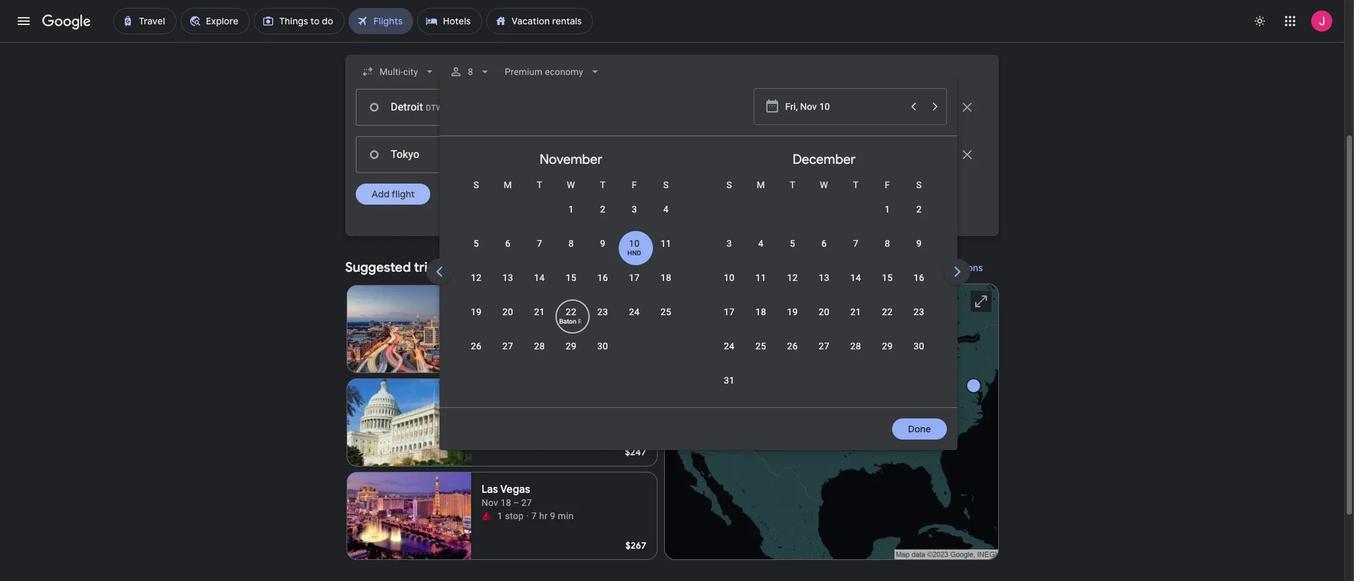 Task type: locate. For each thing, give the bounding box(es) containing it.
0 vertical spatial 4 button
[[650, 203, 682, 235]]

24 button left sat, nov 25 element
[[619, 306, 650, 337]]

2 5 from the left
[[790, 239, 795, 249]]

2 6 button from the left
[[808, 237, 840, 269]]

12 left wed, dec 13 element
[[787, 273, 798, 283]]

4
[[663, 204, 669, 215], [758, 239, 763, 249]]

1 horizontal spatial 18
[[756, 307, 766, 318]]

19 right mon, dec 18 element
[[787, 307, 798, 318]]

23 button up thu, nov 30 'element'
[[587, 306, 619, 337]]

23 for sat, dec 23 element
[[914, 307, 924, 318]]

swap origin and destination. image
[[541, 147, 557, 163]]

0 horizontal spatial 27
[[502, 341, 513, 352]]

27 left thu, dec 28 element
[[819, 341, 829, 352]]

3 t from the left
[[790, 180, 795, 190]]

4 inside november row group
[[663, 204, 669, 215]]

sun, dec 10 element
[[724, 271, 735, 285]]

row containing 26
[[460, 334, 619, 372]]

min
[[573, 324, 589, 335], [558, 511, 574, 522]]

1 5 button from the left
[[460, 237, 492, 269]]

 image
[[526, 510, 529, 523]]

sat, dec 2 element
[[916, 203, 922, 216]]

13 button up mon, nov 20 element
[[492, 271, 524, 303]]

22 inside december row group
[[882, 307, 893, 318]]

2 30 from the left
[[914, 341, 924, 352]]

0 horizontal spatial 23
[[597, 307, 608, 318]]

1 s from the left
[[473, 180, 479, 190]]

25 right fri, nov 24 element on the left
[[661, 307, 671, 318]]

30 inside november row group
[[597, 341, 608, 352]]

4 inside december row group
[[758, 239, 763, 249]]

1 horizontal spatial 21 button
[[840, 306, 872, 337]]

13 left thu, dec 14 element
[[819, 273, 829, 283]]

1 inside december row group
[[885, 204, 890, 215]]

0 vertical spatial nov
[[481, 405, 498, 415]]

0 vertical spatial 10
[[629, 239, 640, 249]]

$267
[[625, 540, 646, 552]]

1 29 from the left
[[566, 341, 576, 352]]

15 button up fri, dec 22 element
[[872, 271, 903, 303]]

1 horizontal spatial 24
[[724, 341, 735, 352]]

4 button up sat, nov 11 element
[[650, 203, 682, 235]]

f inside november row group
[[632, 180, 637, 190]]

7 left fri, dec 8 element
[[853, 239, 858, 249]]

18 button up mon, dec 25 element on the bottom right
[[745, 306, 777, 337]]

12 left mon, nov 13 'element'
[[471, 273, 481, 283]]

1 stop
[[497, 511, 524, 522]]

30
[[597, 341, 608, 352], [914, 341, 924, 352]]

11 button up sat, nov 18 element
[[650, 237, 682, 269]]

1 m from the left
[[504, 180, 512, 190]]

1 down tue, nov 21 element
[[541, 324, 546, 335]]

30 right "fri, dec 29" 'element' at the bottom of page
[[914, 341, 924, 352]]

2 26 button from the left
[[777, 340, 808, 372]]

2 2 button from the left
[[903, 203, 935, 235]]

2 26 from the left
[[787, 341, 798, 352]]

23 right fri, dec 22 element
[[914, 307, 924, 318]]

1 26 button from the left
[[460, 340, 492, 372]]

19 left mon, nov 20 element
[[471, 307, 481, 318]]

18 button inside november row group
[[650, 271, 682, 303]]

0 horizontal spatial 17
[[629, 273, 640, 283]]

0 horizontal spatial rouge
[[516, 260, 555, 276]]

tue, nov 21 element
[[534, 306, 545, 319]]

28 button right "mon, nov 27" element at the bottom of page
[[524, 340, 555, 372]]

1 20 from the left
[[502, 307, 513, 318]]

4 up search button
[[663, 204, 669, 215]]

1 16 from the left
[[597, 273, 608, 283]]

29 right tue, nov 28 "element"
[[566, 341, 576, 352]]

f
[[632, 180, 637, 190], [885, 180, 890, 190]]

s
[[473, 180, 479, 190], [663, 180, 669, 190], [726, 180, 732, 190], [916, 180, 922, 190]]

17 button up fri, nov 24 element on the left
[[619, 271, 650, 303]]

9
[[600, 239, 605, 249], [916, 239, 922, 249], [550, 511, 555, 522]]

2 21 button from the left
[[840, 306, 872, 337]]

w down december
[[820, 180, 828, 190]]

0 vertical spatial baton
[[592, 148, 620, 161]]

0 horizontal spatial w
[[567, 180, 575, 190]]

1 button for november
[[555, 203, 587, 235]]

row down wed, dec 20 element
[[713, 334, 935, 372]]

3 button
[[619, 203, 650, 235], [713, 237, 745, 269]]

7 hr 9 min
[[531, 511, 574, 522]]

search button
[[637, 222, 707, 248]]

baton rouge
[[592, 148, 653, 161]]

1 horizontal spatial 4
[[758, 239, 763, 249]]

1 30 from the left
[[597, 341, 608, 352]]

mon, nov 20 element
[[502, 306, 513, 319]]

8 inside december row group
[[885, 239, 890, 249]]

1 19 from the left
[[471, 307, 481, 318]]

5 up from
[[474, 239, 479, 249]]

6 button
[[492, 237, 524, 269], [808, 237, 840, 269]]

1 vertical spatial 18
[[756, 307, 766, 318]]

28 inside december row group
[[850, 341, 861, 352]]

6 button up wed, dec 13 element
[[808, 237, 840, 269]]

24 inside december row group
[[724, 341, 735, 352]]

1 horizontal spatial w
[[820, 180, 828, 190]]

1 vertical spatial 17
[[724, 307, 735, 318]]

17 inside december row group
[[724, 307, 735, 318]]

10 button
[[713, 271, 745, 303]]

rouge
[[623, 148, 653, 161], [516, 260, 555, 276]]

9 inside december row group
[[916, 239, 922, 249]]

3 for sun, dec 3 element
[[727, 239, 732, 249]]

2 button up sat, dec 9 element
[[903, 203, 935, 235]]

7
[[537, 239, 542, 249], [853, 239, 858, 249], [531, 511, 537, 522]]

0 horizontal spatial 13 button
[[492, 271, 524, 303]]

30 button right "fri, dec 29" 'element' at the bottom of page
[[903, 340, 935, 372]]

2 6 from the left
[[821, 239, 827, 249]]

row up wed, dec 27 element
[[713, 300, 935, 337]]

november row group
[[445, 142, 698, 403]]

18 for sat, nov 18 element
[[661, 273, 671, 283]]

2 5 button from the left
[[777, 237, 808, 269]]

1 13 button from the left
[[492, 271, 524, 303]]

10 up 'hnd'
[[629, 239, 640, 249]]

0 vertical spatial 11
[[661, 239, 671, 249]]

19 inside november row group
[[471, 307, 481, 318]]

0 vertical spatial 25 button
[[650, 306, 682, 337]]

grid
[[445, 142, 1204, 416]]

22 right tue, nov 21 element
[[566, 307, 576, 318]]

add flight button
[[356, 184, 430, 205]]

2 27 button from the left
[[808, 340, 840, 372]]

2 inside december row group
[[916, 204, 922, 215]]

1 right delta image at the left of the page
[[497, 511, 503, 522]]

min down wed, nov 22 'element'
[[573, 324, 589, 335]]

29 inside december row group
[[882, 341, 893, 352]]

atlanta dec 2 – 9 1 hr 27 min
[[481, 297, 589, 335]]

baton up thu, nov 2 element
[[592, 148, 620, 161]]

27 down 2 – 9
[[502, 341, 513, 352]]

20 right dec
[[502, 307, 513, 318]]

20
[[502, 307, 513, 318], [819, 307, 829, 318]]

nov
[[481, 405, 498, 415], [481, 498, 498, 509]]

18
[[661, 273, 671, 283], [756, 307, 766, 318]]

1 horizontal spatial 17
[[724, 307, 735, 318]]

2 horizontal spatial 27
[[819, 341, 829, 352]]

2 15 from the left
[[882, 273, 893, 283]]

27 down wed, nov 22 'element'
[[560, 324, 570, 335]]

21 right 2 – 9
[[534, 307, 545, 318]]

1 horizontal spatial 8 button
[[872, 237, 903, 269]]

mon, dec 25 element
[[756, 340, 766, 353]]

13 for mon, nov 13 'element'
[[502, 273, 513, 283]]

2 16 from the left
[[914, 273, 924, 283]]

0 horizontal spatial 9
[[550, 511, 555, 522]]

fri, dec 1 element
[[885, 203, 890, 216]]

2 button
[[587, 203, 619, 235], [903, 203, 935, 235]]

0 horizontal spatial 20 button
[[492, 306, 524, 337]]

23 for thu, nov 23 element
[[597, 307, 608, 318]]

29
[[566, 341, 576, 352], [882, 341, 893, 352]]

sat, nov 4 element
[[663, 203, 669, 216]]

26 button inside december row group
[[777, 340, 808, 372]]

16 inside december row group
[[914, 273, 924, 283]]

1 vertical spatial 4
[[758, 239, 763, 249]]

31
[[724, 376, 735, 386]]

8 for 2nd 8 button
[[885, 239, 890, 249]]

9 right stop
[[550, 511, 555, 522]]

7 for thu, dec 7 'element'
[[853, 239, 858, 249]]

m
[[504, 180, 512, 190], [757, 180, 765, 190]]

7 left 'wed, nov 8' element
[[537, 239, 542, 249]]

13 button up wed, dec 20 element
[[808, 271, 840, 303]]

Departure text field
[[785, 89, 902, 125], [785, 90, 901, 125], [785, 137, 901, 173]]

1 button
[[555, 203, 587, 235], [872, 203, 903, 235]]

1 horizontal spatial 2 button
[[903, 203, 935, 235]]

14 inside november row group
[[534, 273, 545, 283]]

0 vertical spatial 17
[[629, 273, 640, 283]]

5
[[474, 239, 479, 249], [790, 239, 795, 249]]

0 horizontal spatial 3
[[632, 204, 637, 215]]

1 horizontal spatial 12 button
[[777, 271, 808, 303]]

1 horizontal spatial 22 button
[[872, 306, 903, 337]]

fri, dec 22 element
[[882, 306, 893, 319]]

25
[[661, 307, 671, 318], [756, 341, 766, 352]]

1 horizontal spatial 4 button
[[745, 237, 777, 269]]

9 button
[[587, 237, 619, 269], [903, 237, 935, 269]]

24 button
[[619, 306, 650, 337], [713, 340, 745, 372]]

14 button
[[524, 271, 555, 303], [840, 271, 872, 303]]

1 horizontal spatial 25 button
[[745, 340, 777, 372]]

2 28 from the left
[[850, 341, 861, 352]]

0 horizontal spatial 11 button
[[650, 237, 682, 269]]

1 21 from the left
[[534, 307, 545, 318]]

15 left explore
[[882, 273, 893, 283]]

s up sun, dec 3 element
[[726, 180, 732, 190]]

wed, dec 6 element
[[821, 237, 827, 250]]

10 left mon, dec 11 element
[[724, 273, 735, 283]]

sat, dec 23 element
[[914, 306, 924, 319]]

2 1 button from the left
[[872, 203, 903, 235]]

10
[[629, 239, 640, 249], [724, 273, 735, 283]]

next image
[[941, 256, 973, 288]]

2 – 9
[[500, 311, 521, 322]]

1 vertical spatial nov
[[481, 498, 498, 509]]

1 horizontal spatial 14
[[850, 273, 861, 283]]

tue, nov 7 element
[[537, 237, 542, 250]]

1 14 button from the left
[[524, 271, 555, 303]]

1 1 button from the left
[[555, 203, 587, 235]]

0 horizontal spatial 29 button
[[555, 340, 587, 372]]

1 horizontal spatial 27
[[560, 324, 570, 335]]

26 button
[[460, 340, 492, 372], [777, 340, 808, 372]]

19
[[471, 307, 481, 318], [787, 307, 798, 318]]

change appearance image
[[1244, 5, 1276, 37]]

12 button up tue, dec 19 element on the bottom right of page
[[777, 271, 808, 303]]

november
[[540, 152, 602, 168]]

21 for thu, dec 21 element
[[850, 307, 861, 318]]

16 inside november row group
[[597, 273, 608, 283]]

28 inside november row group
[[534, 341, 545, 352]]

11
[[661, 239, 671, 249], [756, 273, 766, 283]]

0 horizontal spatial 2
[[600, 204, 605, 215]]

sun, dec 17 element
[[724, 306, 735, 319]]

21
[[534, 307, 545, 318], [850, 307, 861, 318]]

destinations
[[929, 262, 983, 274]]

1 vertical spatial baton
[[478, 260, 513, 276]]

18 inside december row group
[[756, 307, 766, 318]]

1 horizontal spatial 22
[[882, 307, 893, 318]]

2
[[600, 204, 605, 215], [916, 204, 922, 215]]

0 horizontal spatial 15
[[566, 273, 576, 283]]

23 button up "sat, dec 30" element on the bottom right
[[903, 306, 935, 337]]

2 button for december
[[903, 203, 935, 235]]

0 horizontal spatial 21
[[534, 307, 545, 318]]

30 button
[[587, 340, 619, 372], [903, 340, 935, 372]]

26 inside november row group
[[471, 341, 481, 352]]

16
[[597, 273, 608, 283], [914, 273, 924, 283]]

16 for sat, dec 16 element
[[914, 273, 924, 283]]

28 right wed, dec 27 element
[[850, 341, 861, 352]]

grid containing november
[[445, 142, 1204, 416]]

1 horizontal spatial 29
[[882, 341, 893, 352]]

t
[[537, 180, 542, 190], [600, 180, 606, 190], [790, 180, 795, 190], [853, 180, 859, 190]]

7 inside december row group
[[853, 239, 858, 249]]

23 button
[[587, 306, 619, 337], [903, 306, 935, 337]]

18 inside november row group
[[661, 273, 671, 283]]

fri, nov 10, departure date. element
[[629, 237, 640, 250]]

6 left thu, dec 7 'element'
[[821, 239, 827, 249]]

row containing 19
[[460, 300, 682, 337]]

wed, dec 27 element
[[819, 340, 829, 353]]

f for december
[[885, 180, 890, 190]]

0 horizontal spatial 24 button
[[619, 306, 650, 337]]

21 button up tue, nov 28 "element"
[[524, 306, 555, 337]]

1 vertical spatial 24 button
[[713, 340, 745, 372]]

1 29 button from the left
[[555, 340, 587, 372]]

2 7 button from the left
[[840, 237, 872, 269]]

sun, dec 3 element
[[727, 237, 732, 250]]

wed, nov 8 element
[[568, 237, 574, 250]]

21 inside december row group
[[850, 307, 861, 318]]

3 for fri, nov 3 element
[[632, 204, 637, 215]]

sat, nov 18 element
[[661, 271, 671, 285]]

4 button
[[650, 203, 682, 235], [745, 237, 777, 269]]

2 23 button from the left
[[903, 306, 935, 337]]

1 t from the left
[[537, 180, 542, 190]]

remove flight from detroit to tokyo on fri, nov 10 image
[[959, 99, 975, 115]]

5 inside december row group
[[790, 239, 795, 249]]

2 w from the left
[[820, 180, 828, 190]]

26 for tue, dec 26 element
[[787, 341, 798, 352]]

sun, nov 5 element
[[474, 237, 479, 250]]

2 14 from the left
[[850, 273, 861, 283]]

10 inside the 10 button
[[724, 273, 735, 283]]

8 inside november row group
[[568, 239, 574, 249]]

5 inside november row group
[[474, 239, 479, 249]]

1 horizontal spatial 13
[[819, 273, 829, 283]]

1 30 button from the left
[[587, 340, 619, 372]]

12 button up "sun, nov 19" element
[[460, 271, 492, 303]]

thu, nov 30 element
[[597, 340, 608, 353]]

trips
[[414, 260, 442, 276]]

17 inside november row group
[[629, 273, 640, 283]]

0 horizontal spatial 28 button
[[524, 340, 555, 372]]

s up sat, nov 4 element
[[663, 180, 669, 190]]

0 horizontal spatial 27 button
[[492, 340, 524, 372]]

15 inside november row group
[[566, 273, 576, 283]]

27 button left thu, dec 28 element
[[808, 340, 840, 372]]

explore destinations button
[[878, 252, 999, 284]]

14
[[534, 273, 545, 283], [850, 273, 861, 283]]

20 right tue, dec 19 element on the bottom right of page
[[819, 307, 829, 318]]

1 23 from the left
[[597, 307, 608, 318]]

2 horizontal spatial 8
[[885, 239, 890, 249]]

5 button up tue, dec 12 element
[[777, 237, 808, 269]]

0 horizontal spatial 26 button
[[460, 340, 492, 372]]

27 button
[[492, 340, 524, 372], [808, 340, 840, 372]]

28
[[534, 341, 545, 352], [850, 341, 861, 352]]

8 for second 8 button from right
[[568, 239, 574, 249]]

0 horizontal spatial 5 button
[[460, 237, 492, 269]]

7 button up thu, dec 14 element
[[840, 237, 872, 269]]

16 button
[[587, 271, 619, 303], [903, 271, 935, 303]]

0 horizontal spatial 22 button
[[555, 306, 587, 337]]

1 for wed, nov 1 element
[[568, 204, 574, 215]]

19 button up tue, dec 26 element
[[777, 306, 808, 337]]

4 button up mon, dec 11 element
[[745, 237, 777, 269]]

1 horizontal spatial 15
[[882, 273, 893, 283]]

row
[[555, 192, 682, 235], [872, 192, 935, 235], [460, 231, 682, 269], [713, 231, 935, 269], [460, 266, 682, 303], [713, 266, 935, 303], [460, 300, 682, 337], [713, 300, 935, 337], [460, 334, 619, 372], [713, 334, 935, 372]]

25 for sat, nov 25 element
[[661, 307, 671, 318]]

1 vertical spatial 17 button
[[713, 306, 745, 337]]

0 horizontal spatial 4 button
[[650, 203, 682, 235]]

15 button
[[555, 271, 587, 303], [872, 271, 903, 303]]

26 button right mon, dec 25 element on the bottom right
[[777, 340, 808, 372]]

1 horizontal spatial 3
[[727, 239, 732, 249]]

21 inside november row group
[[534, 307, 545, 318]]

sun, dec 31 element
[[724, 374, 735, 387]]

1 13 from the left
[[502, 273, 513, 283]]

16 button up thu, nov 23 element
[[587, 271, 619, 303]]

1 22 from the left
[[566, 307, 576, 318]]

sat, dec 30 element
[[914, 340, 924, 353]]

11 button up mon, dec 18 element
[[745, 271, 777, 303]]

2 left fri, nov 3 element
[[600, 204, 605, 215]]

0 horizontal spatial 14 button
[[524, 271, 555, 303]]

10 inside 10 hnd
[[629, 239, 640, 249]]

2 8 button from the left
[[872, 237, 903, 269]]

1 inside atlanta dec 2 – 9 1 hr 27 min
[[541, 324, 546, 335]]

1 vertical spatial 11
[[756, 273, 766, 283]]

2 21 from the left
[[850, 307, 861, 318]]

2 for december
[[916, 204, 922, 215]]

19 inside december row group
[[787, 307, 798, 318]]

fri, dec 29 element
[[882, 340, 893, 353]]

1 vertical spatial 3 button
[[713, 237, 745, 269]]

6 for mon, nov 6 element
[[505, 239, 510, 249]]

mon, nov 6 element
[[505, 237, 510, 250]]

13 up 'atlanta'
[[502, 273, 513, 283]]

2 13 button from the left
[[808, 271, 840, 303]]

22 button up 'wed, nov 29' element
[[555, 306, 587, 337]]

fri, dec 15 element
[[882, 271, 893, 285]]

1
[[568, 204, 574, 215], [885, 204, 890, 215], [541, 324, 546, 335], [497, 511, 503, 522]]

15 inside december row group
[[882, 273, 893, 283]]

0 horizontal spatial 18 button
[[650, 271, 682, 303]]

2 for november
[[600, 204, 605, 215]]

w
[[567, 180, 575, 190], [820, 180, 828, 190]]

9 up explore
[[916, 239, 922, 249]]

15
[[566, 273, 576, 283], [882, 273, 893, 283]]

0 horizontal spatial 6 button
[[492, 237, 524, 269]]

25 button right sun, dec 24 element
[[745, 340, 777, 372]]

25 button right fri, nov 24 element on the left
[[650, 306, 682, 337]]

1 horizontal spatial 6 button
[[808, 237, 840, 269]]

0 horizontal spatial 5
[[474, 239, 479, 249]]

1 horizontal spatial 9
[[600, 239, 605, 249]]

1 button up 'wed, nov 8' element
[[555, 203, 587, 235]]

fri, nov 24 element
[[629, 306, 640, 319]]

row up wed, dec 20 element
[[713, 266, 935, 303]]

22 inside november row group
[[566, 307, 576, 318]]

fri, nov 17 element
[[629, 271, 640, 285]]

1 21 button from the left
[[524, 306, 555, 337]]

2 29 from the left
[[882, 341, 893, 352]]

28 button
[[524, 340, 555, 372], [840, 340, 872, 372]]

20 inside december row group
[[819, 307, 829, 318]]

27 for "mon, nov 27" element at the bottom of page
[[502, 341, 513, 352]]

1 horizontal spatial 26 button
[[777, 340, 808, 372]]

7 button up tue, nov 14 element
[[524, 237, 555, 269]]

18 for mon, dec 18 element
[[756, 307, 766, 318]]

25 inside november row group
[[661, 307, 671, 318]]

1 horizontal spatial 24 button
[[713, 340, 745, 372]]

12 for sun, nov 12 element
[[471, 273, 481, 283]]

0 horizontal spatial 26
[[471, 341, 481, 352]]

sun, nov 12 element
[[471, 271, 481, 285]]

2 2 from the left
[[916, 204, 922, 215]]

22 button
[[555, 306, 587, 337], [872, 306, 903, 337]]

1 15 from the left
[[566, 273, 576, 283]]

f inside december row group
[[885, 180, 890, 190]]

26 right mon, dec 25 element on the bottom right
[[787, 341, 798, 352]]

0 horizontal spatial 11
[[661, 239, 671, 249]]

1 f from the left
[[632, 180, 637, 190]]

w inside november row group
[[567, 180, 575, 190]]

2 12 from the left
[[787, 273, 798, 283]]

25 button
[[650, 306, 682, 337], [745, 340, 777, 372]]

1 horizontal spatial 5
[[790, 239, 795, 249]]

w for december
[[820, 180, 828, 190]]

13 button
[[492, 271, 524, 303], [808, 271, 840, 303]]

26
[[471, 341, 481, 352], [787, 341, 798, 352]]

2 f from the left
[[885, 180, 890, 190]]

0 horizontal spatial 14
[[534, 273, 545, 283]]

1 5 from the left
[[474, 239, 479, 249]]

row containing 24
[[713, 334, 935, 372]]

6
[[505, 239, 510, 249], [821, 239, 827, 249]]

9 inside november row group
[[600, 239, 605, 249]]

0 horizontal spatial 20
[[502, 307, 513, 318]]

remove flight from tokyo to baton rouge or freetown on wed, nov 22 image
[[959, 147, 975, 163]]

9 for thu, nov 9 'element'
[[600, 239, 605, 249]]

0 horizontal spatial hr
[[539, 511, 548, 522]]

s up sat, dec 2 element
[[916, 180, 922, 190]]

0 horizontal spatial 7 button
[[524, 237, 555, 269]]

wed, nov 22 element
[[566, 306, 576, 319]]

4 for mon, dec 4 element
[[758, 239, 763, 249]]

0 horizontal spatial 15 button
[[555, 271, 587, 303]]

row containing 17
[[713, 300, 935, 337]]

2 button up thu, nov 9 'element'
[[587, 203, 619, 235]]

12 inside november row group
[[471, 273, 481, 283]]

2 20 from the left
[[819, 307, 829, 318]]

23 inside november row group
[[597, 307, 608, 318]]

1 28 from the left
[[534, 341, 545, 352]]

1 6 from the left
[[505, 239, 510, 249]]

add
[[372, 188, 390, 200]]

row group
[[951, 142, 1204, 403]]

19 button up sun, nov 26 element
[[460, 306, 492, 337]]

1 2 from the left
[[600, 204, 605, 215]]

14 inside december row group
[[850, 273, 861, 283]]

hr
[[549, 324, 557, 335], [539, 511, 548, 522]]

1 vertical spatial hr
[[539, 511, 548, 522]]

1 8 button from the left
[[555, 237, 587, 269]]

2 22 from the left
[[882, 307, 893, 318]]

3 inside december row group
[[727, 239, 732, 249]]

1 vertical spatial 18 button
[[745, 306, 777, 337]]

nov left 23 – 30
[[481, 405, 498, 415]]

1 horizontal spatial 16
[[914, 273, 924, 283]]

3
[[632, 204, 637, 215], [727, 239, 732, 249]]

0 vertical spatial 18 button
[[650, 271, 682, 303]]

3 right thu, nov 2 element
[[632, 204, 637, 215]]

24 button up 31 on the bottom right of page
[[713, 340, 745, 372]]

0 horizontal spatial 19 button
[[460, 306, 492, 337]]

suggested trips from baton rouge region
[[345, 252, 999, 566]]

11 inside december row group
[[756, 273, 766, 283]]

1 inside november row group
[[568, 204, 574, 215]]

17
[[629, 273, 640, 283], [724, 307, 735, 318]]

7 inside november row group
[[537, 239, 542, 249]]

8 button up wed, nov 15 "element"
[[555, 237, 587, 269]]

0 vertical spatial 4
[[663, 204, 669, 215]]

baton
[[592, 148, 620, 161], [478, 260, 513, 276]]

12
[[471, 273, 481, 283], [787, 273, 798, 283]]

18 left tue, dec 19 element on the bottom right of page
[[756, 307, 766, 318]]

row up wed, nov 15 "element"
[[460, 231, 682, 269]]

stop
[[505, 511, 524, 522]]

1 horizontal spatial 30 button
[[903, 340, 935, 372]]

mon, nov 13 element
[[502, 271, 513, 285]]

row up wed, nov 22 'element'
[[460, 266, 682, 303]]

0 vertical spatial rouge
[[623, 148, 653, 161]]

15 for fri, dec 15 element
[[882, 273, 893, 283]]

5 button
[[460, 237, 492, 269], [777, 237, 808, 269]]

w for november
[[567, 180, 575, 190]]

27 inside december row group
[[819, 341, 829, 352]]

1 horizontal spatial 30
[[914, 341, 924, 352]]

3 button up the sun, dec 10 element
[[713, 237, 745, 269]]

1 horizontal spatial 11
[[756, 273, 766, 283]]

27
[[560, 324, 570, 335], [502, 341, 513, 352], [819, 341, 829, 352]]

2 23 from the left
[[914, 307, 924, 318]]

row up thu, nov 9 'element'
[[555, 192, 682, 235]]

23 – 30
[[501, 405, 532, 415]]

1 2 button from the left
[[587, 203, 619, 235]]

14 left fri, dec 15 element
[[850, 273, 861, 283]]

0 horizontal spatial 17 button
[[619, 271, 650, 303]]

0 horizontal spatial 16 button
[[587, 271, 619, 303]]

0 horizontal spatial 30 button
[[587, 340, 619, 372]]

9 button up thu, nov 16 element on the top left of the page
[[587, 237, 619, 269]]

flight
[[392, 188, 415, 200]]

2 nov from the top
[[481, 498, 498, 509]]

27 inside november row group
[[502, 341, 513, 352]]

29 right thu, dec 28 element
[[882, 341, 893, 352]]

m inside november row group
[[504, 180, 512, 190]]

tue, nov 14 element
[[534, 271, 545, 285]]

1 horizontal spatial 9 button
[[903, 237, 935, 269]]

30 right 'wed, nov 29' element
[[597, 341, 608, 352]]

13 inside november row group
[[502, 273, 513, 283]]

28 button right wed, dec 27 element
[[840, 340, 872, 372]]

1 12 button from the left
[[460, 271, 492, 303]]

12 inside december row group
[[787, 273, 798, 283]]

mon, dec 18 element
[[756, 306, 766, 319]]

13 inside december row group
[[819, 273, 829, 283]]

6 inside november row group
[[505, 239, 510, 249]]

21 button up thu, dec 28 element
[[840, 306, 872, 337]]

1 w from the left
[[567, 180, 575, 190]]

15 left thu, nov 16 element on the top left of the page
[[566, 273, 576, 283]]

26 inside december row group
[[787, 341, 798, 352]]

9 inside suggested trips from baton rouge "region"
[[550, 511, 555, 522]]

12 button
[[460, 271, 492, 303], [777, 271, 808, 303]]

baton inside flight search field
[[592, 148, 620, 161]]

16 left fri, nov 17 "element"
[[597, 273, 608, 283]]

row up wed, dec 13 element
[[713, 231, 935, 269]]

29 inside november row group
[[566, 341, 576, 352]]

11 inside november row group
[[661, 239, 671, 249]]

14 left wed, nov 15 "element"
[[534, 273, 545, 283]]

1 horizontal spatial 26
[[787, 341, 798, 352]]

2 m from the left
[[757, 180, 765, 190]]

baton inside "region"
[[478, 260, 513, 276]]

1 vertical spatial 25
[[756, 341, 766, 352]]

1 16 button from the left
[[587, 271, 619, 303]]

20 inside november row group
[[502, 307, 513, 318]]

18 button
[[650, 271, 682, 303], [745, 306, 777, 337]]

wed, nov 29 element
[[566, 340, 576, 353]]

2 horizontal spatial 9
[[916, 239, 922, 249]]

suggested trips from baton rouge
[[345, 260, 555, 276]]

6 inside december row group
[[821, 239, 827, 249]]

tue, dec 19 element
[[787, 306, 798, 319]]

row up fri, dec 8 element
[[872, 192, 935, 235]]

row down tue, nov 21 element
[[460, 334, 619, 372]]

30 button right 'wed, nov 29' element
[[587, 340, 619, 372]]

None field
[[356, 60, 442, 84], [500, 60, 607, 84], [356, 60, 442, 84], [500, 60, 607, 84]]

1 14 from the left
[[534, 273, 545, 283]]

8
[[468, 67, 473, 77], [568, 239, 574, 249], [885, 239, 890, 249]]

1 horizontal spatial 8
[[568, 239, 574, 249]]

0 horizontal spatial 13
[[502, 273, 513, 283]]

row containing 3
[[713, 231, 935, 269]]

1 horizontal spatial 19 button
[[777, 306, 808, 337]]

11 button
[[650, 237, 682, 269], [745, 271, 777, 303]]

23 inside december row group
[[914, 307, 924, 318]]

m inside december row group
[[757, 180, 765, 190]]

30 inside december row group
[[914, 341, 924, 352]]

1 left thu, nov 2 element
[[568, 204, 574, 215]]

7 inside suggested trips from baton rouge "region"
[[531, 511, 537, 522]]

2 22 button from the left
[[872, 306, 903, 337]]

24 left sat, nov 25 element
[[629, 307, 640, 318]]

2 13 from the left
[[819, 273, 829, 283]]

7 right stop
[[531, 511, 537, 522]]

2 19 from the left
[[787, 307, 798, 318]]

row up 'wed, nov 29' element
[[460, 300, 682, 337]]

1 horizontal spatial 17 button
[[713, 306, 745, 337]]

1 vertical spatial 4 button
[[745, 237, 777, 269]]

3 inside november row group
[[632, 204, 637, 215]]

w inside december row group
[[820, 180, 828, 190]]

7 button
[[524, 237, 555, 269], [840, 237, 872, 269]]

from
[[445, 260, 475, 276]]

4 for sat, nov 4 element
[[663, 204, 669, 215]]

1 12 from the left
[[471, 273, 481, 283]]

24 inside november row group
[[629, 307, 640, 318]]

1 26 from the left
[[471, 341, 481, 352]]

rouge inside "region"
[[516, 260, 555, 276]]

nov down "las"
[[481, 498, 498, 509]]

wed, dec 20 element
[[819, 306, 829, 319]]

25 inside december row group
[[756, 341, 766, 352]]

13
[[502, 273, 513, 283], [819, 273, 829, 283]]

19 button
[[460, 306, 492, 337], [777, 306, 808, 337]]

1 horizontal spatial rouge
[[623, 148, 653, 161]]

2 inside november row group
[[600, 204, 605, 215]]

row containing 10
[[713, 266, 935, 303]]

21 for tue, nov 21 element
[[534, 307, 545, 318]]

$247
[[625, 447, 646, 459]]



Task type: vqa. For each thing, say whether or not it's contained in the screenshot.
30 related to Thu, Nov 30 element
yes



Task type: describe. For each thing, give the bounding box(es) containing it.
1 9 button from the left
[[587, 237, 619, 269]]

add flight
[[372, 188, 415, 200]]

26 for sun, nov 26 element
[[471, 341, 481, 352]]

2 15 button from the left
[[872, 271, 903, 303]]

thu, dec 28 element
[[850, 340, 861, 353]]

2 12 button from the left
[[777, 271, 808, 303]]

f for november
[[632, 180, 637, 190]]

1 22 button from the left
[[555, 306, 587, 337]]

11 for mon, dec 11 element
[[756, 273, 766, 283]]

sun, dec 24 element
[[724, 340, 735, 353]]

1 28 button from the left
[[524, 340, 555, 372]]

24 for fri, nov 24 element on the left
[[629, 307, 640, 318]]

mon, dec 11 element
[[756, 271, 766, 285]]

done button
[[892, 419, 947, 440]]

tue, nov 28 element
[[534, 340, 545, 353]]

1 19 button from the left
[[460, 306, 492, 337]]

0 vertical spatial 17 button
[[619, 271, 650, 303]]

grid inside flight search field
[[445, 142, 1204, 416]]

22 for wed, nov 22 'element'
[[566, 307, 576, 318]]

13 for wed, dec 13 element
[[819, 273, 829, 283]]

5 for tue, dec 5 element
[[790, 239, 795, 249]]

sat, nov 11 element
[[661, 237, 671, 250]]

29 for "fri, dec 29" 'element' at the bottom of page
[[882, 341, 893, 352]]

min inside atlanta dec 2 – 9 1 hr 27 min
[[573, 324, 589, 335]]

10 for 10
[[724, 273, 735, 283]]

row containing 12
[[460, 266, 682, 303]]

10 hnd
[[627, 239, 641, 257]]

17 for sun, dec 17 element
[[724, 307, 735, 318]]

2 20 button from the left
[[808, 306, 840, 337]]

row containing 5
[[460, 231, 682, 269]]

14 for tue, nov 14 element
[[534, 273, 545, 283]]

1 27 button from the left
[[492, 340, 524, 372]]

18 button inside december row group
[[745, 306, 777, 337]]

3 s from the left
[[726, 180, 732, 190]]

14 for thu, dec 14 element
[[850, 273, 861, 283]]

4 t from the left
[[853, 180, 859, 190]]

wed, nov 15 element
[[566, 271, 576, 285]]

vegas
[[500, 484, 530, 497]]

26 button inside november row group
[[460, 340, 492, 372]]

tue, dec 12 element
[[787, 271, 798, 285]]

30 for thu, nov 30 'element'
[[597, 341, 608, 352]]

27 inside atlanta dec 2 – 9 1 hr 27 min
[[560, 324, 570, 335]]

thu, nov 9 element
[[600, 237, 605, 250]]

7 for 7 hr 9 min
[[531, 511, 537, 522]]

2 19 button from the left
[[777, 306, 808, 337]]

30 for "sat, dec 30" element on the bottom right
[[914, 341, 924, 352]]

20 for wed, dec 20 element
[[819, 307, 829, 318]]

sat, dec 16 element
[[914, 271, 924, 285]]

rouge inside flight search field
[[623, 148, 653, 161]]

2 30 button from the left
[[903, 340, 935, 372]]

thu, dec 14 element
[[850, 271, 861, 285]]

search
[[666, 229, 696, 241]]

sat, dec 9 element
[[916, 237, 922, 250]]

2 16 button from the left
[[903, 271, 935, 303]]

21 button inside december row group
[[840, 306, 872, 337]]

1 vertical spatial 25 button
[[745, 340, 777, 372]]

nov 23 – 30
[[481, 405, 532, 415]]

thu, nov 23 element
[[597, 306, 608, 319]]

16 for thu, nov 16 element on the top left of the page
[[597, 273, 608, 283]]

1 6 button from the left
[[492, 237, 524, 269]]

2 s from the left
[[663, 180, 669, 190]]

12 button inside november row group
[[460, 271, 492, 303]]

las vegas nov 18 – 27
[[481, 484, 532, 509]]

10 for 10 hnd
[[629, 239, 640, 249]]

2 29 button from the left
[[872, 340, 903, 372]]

9 for sat, dec 9 element
[[916, 239, 922, 249]]

main menu image
[[16, 13, 32, 29]]

1 vertical spatial 11 button
[[745, 271, 777, 303]]

thu, nov 2 element
[[600, 203, 605, 216]]

1 button for december
[[872, 203, 903, 235]]

m for december
[[757, 180, 765, 190]]

sun, nov 19 element
[[471, 306, 481, 319]]

wed, nov 1 element
[[568, 203, 574, 216]]

22 for fri, dec 22 element
[[882, 307, 893, 318]]

31 button
[[713, 374, 745, 406]]

dec
[[481, 311, 498, 322]]

0 vertical spatial 11 button
[[650, 237, 682, 269]]

Flight search field
[[335, 55, 1204, 451]]

1 7 button from the left
[[524, 237, 555, 269]]

15 for wed, nov 15 "element"
[[566, 273, 576, 283]]

explore
[[894, 262, 927, 274]]

17 for fri, nov 17 "element"
[[629, 273, 640, 283]]

0 horizontal spatial 25 button
[[650, 306, 682, 337]]

1 15 button from the left
[[555, 271, 587, 303]]

2 button for november
[[587, 203, 619, 235]]

las
[[481, 484, 498, 497]]

hr inside atlanta dec 2 – 9 1 hr 27 min
[[549, 324, 557, 335]]

delta image
[[481, 511, 492, 522]]

mon, nov 27 element
[[502, 340, 513, 353]]

8 inside popup button
[[468, 67, 473, 77]]

2 14 button from the left
[[840, 271, 872, 303]]

20 for mon, nov 20 element
[[502, 307, 513, 318]]

4 s from the left
[[916, 180, 922, 190]]

explore destinations
[[894, 262, 983, 274]]

6 for wed, dec 6 element
[[821, 239, 827, 249]]

suggested
[[345, 260, 411, 276]]

1 20 button from the left
[[492, 306, 524, 337]]

8 button
[[444, 56, 497, 88]]

27 for wed, dec 27 element
[[819, 341, 829, 352]]

247 US dollars text field
[[625, 447, 646, 459]]

tue, dec 5 element
[[790, 237, 795, 250]]

fri, dec 8 element
[[885, 237, 890, 250]]

1 23 button from the left
[[587, 306, 619, 337]]

nov inside las vegas nov 18 – 27
[[481, 498, 498, 509]]

done
[[908, 424, 931, 436]]

12 for tue, dec 12 element
[[787, 273, 798, 283]]

7 for tue, nov 7 element
[[537, 239, 542, 249]]

thu, dec 21 element
[[850, 306, 861, 319]]

0 horizontal spatial 3 button
[[619, 203, 650, 235]]

5 for sun, nov 5 element
[[474, 239, 479, 249]]

11 for sat, nov 11 element
[[661, 239, 671, 249]]

24 for sun, dec 24 element
[[724, 341, 735, 352]]

19 for tue, dec 19 element on the bottom right of page
[[787, 307, 798, 318]]

previous image
[[423, 256, 455, 288]]

19 for "sun, nov 19" element
[[471, 307, 481, 318]]

december row group
[[698, 142, 951, 406]]

2 28 button from the left
[[840, 340, 872, 372]]

hnd
[[627, 250, 641, 257]]

267 US dollars text field
[[625, 540, 646, 552]]

wed, dec 13 element
[[819, 271, 829, 285]]

1 vertical spatial min
[[558, 511, 574, 522]]

tue, dec 26 element
[[787, 340, 798, 353]]

mon, dec 4 element
[[758, 237, 763, 250]]

sat, nov 25 element
[[661, 306, 671, 319]]

2 t from the left
[[600, 180, 606, 190]]

sun, nov 26 element
[[471, 340, 481, 353]]

25 for mon, dec 25 element on the bottom right
[[756, 341, 766, 352]]

m for november
[[504, 180, 512, 190]]

thu, dec 7 element
[[853, 237, 858, 250]]

21 button inside november row group
[[524, 306, 555, 337]]

thu, nov 16 element
[[597, 271, 608, 285]]

28 for thu, dec 28 element
[[850, 341, 861, 352]]

fri, nov 3 element
[[632, 203, 637, 216]]

29 for 'wed, nov 29' element
[[566, 341, 576, 352]]

december
[[793, 152, 856, 168]]

atlanta
[[481, 297, 517, 310]]

1 nov from the top
[[481, 405, 498, 415]]

2 9 button from the left
[[903, 237, 935, 269]]

1 for 1 stop
[[497, 511, 503, 522]]

28 for tue, nov 28 "element"
[[534, 341, 545, 352]]

18 – 27
[[501, 498, 532, 509]]

1 for fri, dec 1 element
[[885, 204, 890, 215]]



